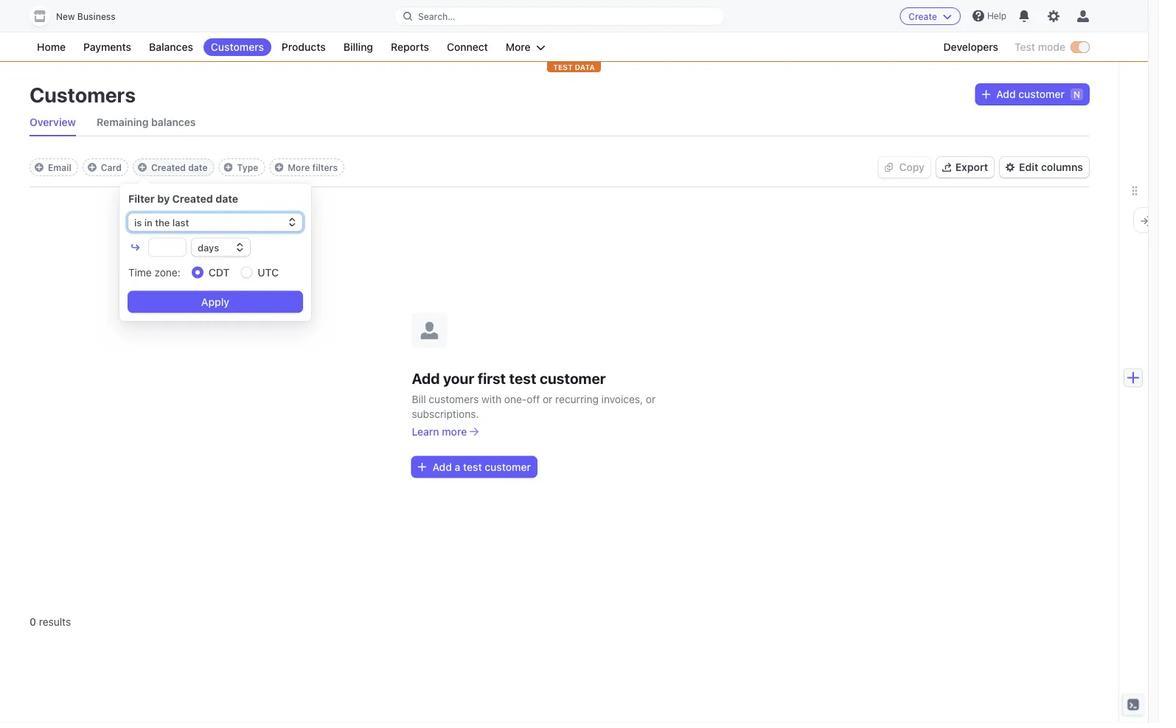 Task type: describe. For each thing, give the bounding box(es) containing it.
utc
[[258, 266, 279, 278]]

0 results
[[30, 616, 71, 629]]

data
[[575, 63, 595, 71]]

billing
[[344, 41, 373, 53]]

test data
[[553, 63, 595, 71]]

results
[[39, 616, 71, 629]]

copy
[[900, 161, 925, 173]]

your
[[443, 370, 475, 387]]

bill customers with one-off or recurring invoices, or subscriptions.
[[412, 393, 656, 420]]

balances
[[149, 41, 193, 53]]

edit
[[1020, 161, 1039, 173]]

create button
[[900, 7, 961, 25]]

remaining balances
[[97, 116, 196, 128]]

more button
[[499, 38, 553, 56]]

overview link
[[30, 109, 76, 136]]

test
[[553, 63, 573, 71]]

learn
[[412, 426, 439, 438]]

more for more filters
[[288, 162, 310, 173]]

add a test customer button
[[412, 457, 537, 478]]

n
[[1074, 89, 1081, 100]]

Search… search field
[[395, 7, 724, 25]]

apply button
[[128, 292, 302, 312]]

recurring
[[556, 393, 599, 405]]

1 vertical spatial date
[[216, 193, 238, 205]]

learn more link
[[412, 425, 479, 439]]

Search… text field
[[395, 7, 724, 25]]

billing link
[[336, 38, 381, 56]]

created date
[[151, 162, 208, 173]]

a
[[455, 461, 461, 473]]

tab list containing overview
[[30, 109, 1090, 136]]

search…
[[418, 11, 456, 21]]

bill
[[412, 393, 426, 405]]

apply
[[201, 296, 229, 308]]

export button
[[937, 157, 995, 178]]

0 vertical spatial test
[[509, 370, 537, 387]]

add for add customer
[[997, 88, 1016, 100]]

one-
[[505, 393, 527, 405]]

type
[[237, 162, 258, 173]]

2 or from the left
[[646, 393, 656, 405]]

products link
[[274, 38, 333, 56]]

business
[[77, 11, 116, 22]]

edit columns button
[[1000, 157, 1090, 178]]

more filters
[[288, 162, 338, 173]]

home
[[37, 41, 66, 53]]

connect
[[447, 41, 488, 53]]

new business
[[56, 11, 116, 22]]

balances link
[[142, 38, 201, 56]]

customers link
[[204, 38, 271, 56]]

payments link
[[76, 38, 139, 56]]

subscriptions.
[[412, 408, 479, 420]]

filters
[[312, 162, 338, 173]]

products
[[282, 41, 326, 53]]

mode
[[1039, 41, 1066, 53]]

copy button
[[879, 157, 931, 178]]

overview
[[30, 116, 76, 128]]

filter by created date
[[128, 193, 238, 205]]

filter
[[128, 193, 155, 205]]

create
[[909, 11, 938, 21]]

zone:
[[155, 267, 181, 279]]

developers link
[[937, 38, 1006, 56]]



Task type: locate. For each thing, give the bounding box(es) containing it.
test inside 'button'
[[463, 461, 482, 473]]

0 horizontal spatial or
[[543, 393, 553, 405]]

created right add created date icon
[[151, 162, 186, 173]]

add type image
[[224, 163, 233, 172]]

reports link
[[384, 38, 437, 56]]

customer right the a
[[485, 461, 531, 473]]

created
[[151, 162, 186, 173], [172, 193, 213, 205]]

add
[[997, 88, 1016, 100], [412, 370, 440, 387], [433, 461, 452, 473]]

more right connect
[[506, 41, 531, 53]]

developers
[[944, 41, 999, 53]]

1 vertical spatial customer
[[540, 370, 606, 387]]

test right the a
[[463, 461, 482, 473]]

add more filters image
[[275, 163, 284, 172]]

1 horizontal spatial test
[[509, 370, 537, 387]]

add for add your first test customer
[[412, 370, 440, 387]]

connect link
[[440, 38, 496, 56]]

more
[[442, 426, 467, 438]]

1 vertical spatial more
[[288, 162, 310, 173]]

customers
[[211, 41, 264, 53], [30, 82, 136, 107]]

0 vertical spatial date
[[188, 162, 208, 173]]

add up bill
[[412, 370, 440, 387]]

svg image inside copy button
[[885, 163, 894, 172]]

1 vertical spatial created
[[172, 193, 213, 205]]

add your first test customer
[[412, 370, 606, 387]]

more inside button
[[506, 41, 531, 53]]

customer up the recurring
[[540, 370, 606, 387]]

or right the off in the left of the page
[[543, 393, 553, 405]]

balances
[[151, 116, 196, 128]]

or
[[543, 393, 553, 405], [646, 393, 656, 405]]

0 vertical spatial add
[[997, 88, 1016, 100]]

0 vertical spatial customers
[[211, 41, 264, 53]]

time
[[128, 267, 152, 279]]

svg image
[[982, 90, 991, 99]]

add customer
[[997, 88, 1065, 100]]

invoices,
[[602, 393, 643, 405]]

0 vertical spatial customer
[[1019, 88, 1065, 100]]

add inside 'button'
[[433, 461, 452, 473]]

customers up overview
[[30, 82, 136, 107]]

customer left n
[[1019, 88, 1065, 100]]

add left the a
[[433, 461, 452, 473]]

date left 'add type' image
[[188, 162, 208, 173]]

customer
[[1019, 88, 1065, 100], [540, 370, 606, 387], [485, 461, 531, 473]]

add for add a test customer
[[433, 461, 452, 473]]

0 vertical spatial created
[[151, 162, 186, 173]]

edit columns
[[1020, 161, 1084, 173]]

add created date image
[[138, 163, 147, 172]]

columns
[[1042, 161, 1084, 173]]

reports
[[391, 41, 429, 53]]

0 vertical spatial svg image
[[885, 163, 894, 172]]

payments
[[83, 41, 131, 53]]

0 horizontal spatial customers
[[30, 82, 136, 107]]

test up "one-"
[[509, 370, 537, 387]]

created inside toolbar
[[151, 162, 186, 173]]

created right by
[[172, 193, 213, 205]]

1 horizontal spatial or
[[646, 393, 656, 405]]

by
[[157, 193, 170, 205]]

off
[[527, 393, 540, 405]]

customer inside 'button'
[[485, 461, 531, 473]]

help button
[[967, 4, 1013, 28]]

or right invoices,
[[646, 393, 656, 405]]

0 horizontal spatial svg image
[[418, 463, 427, 472]]

add email image
[[35, 163, 44, 172]]

add card image
[[88, 163, 96, 172]]

home link
[[30, 38, 73, 56]]

0 horizontal spatial date
[[188, 162, 208, 173]]

test
[[1015, 41, 1036, 53]]

more right add more filters icon
[[288, 162, 310, 173]]

help
[[988, 11, 1007, 21]]

test
[[509, 370, 537, 387], [463, 461, 482, 473]]

None number field
[[149, 239, 186, 256]]

1 vertical spatial customers
[[30, 82, 136, 107]]

test mode
[[1015, 41, 1066, 53]]

1 vertical spatial test
[[463, 461, 482, 473]]

toolbar
[[30, 159, 345, 176]]

1 or from the left
[[543, 393, 553, 405]]

2 horizontal spatial customer
[[1019, 88, 1065, 100]]

cdt
[[209, 266, 230, 278]]

svg image for copy
[[885, 163, 894, 172]]

1 horizontal spatial svg image
[[885, 163, 894, 172]]

1 horizontal spatial customers
[[211, 41, 264, 53]]

date
[[188, 162, 208, 173], [216, 193, 238, 205]]

card
[[101, 162, 122, 173]]

add right svg image on the top
[[997, 88, 1016, 100]]

remaining
[[97, 116, 149, 128]]

svg image
[[885, 163, 894, 172], [418, 463, 427, 472]]

tab list
[[30, 109, 1090, 136]]

with
[[482, 393, 502, 405]]

customers left products
[[211, 41, 264, 53]]

more
[[506, 41, 531, 53], [288, 162, 310, 173]]

0 horizontal spatial customer
[[485, 461, 531, 473]]

1 vertical spatial add
[[412, 370, 440, 387]]

0 horizontal spatial test
[[463, 461, 482, 473]]

learn more
[[412, 426, 467, 438]]

0
[[30, 616, 36, 629]]

customers
[[429, 393, 479, 405]]

more inside toolbar
[[288, 162, 310, 173]]

remaining balances link
[[97, 109, 196, 136]]

svg image left copy
[[885, 163, 894, 172]]

1 horizontal spatial more
[[506, 41, 531, 53]]

date down 'add type' image
[[216, 193, 238, 205]]

email
[[48, 162, 71, 173]]

new
[[56, 11, 75, 22]]

1 vertical spatial svg image
[[418, 463, 427, 472]]

0 horizontal spatial more
[[288, 162, 310, 173]]

first
[[478, 370, 506, 387]]

export
[[956, 161, 989, 173]]

svg image for add a test customer
[[418, 463, 427, 472]]

date inside toolbar
[[188, 162, 208, 173]]

time zone:
[[128, 267, 181, 279]]

more for more
[[506, 41, 531, 53]]

0 vertical spatial more
[[506, 41, 531, 53]]

new business button
[[30, 6, 130, 27]]

2 vertical spatial add
[[433, 461, 452, 473]]

1 horizontal spatial customer
[[540, 370, 606, 387]]

2 vertical spatial customer
[[485, 461, 531, 473]]

1 horizontal spatial date
[[216, 193, 238, 205]]

toolbar containing email
[[30, 159, 345, 176]]

notifications image
[[1019, 10, 1031, 22]]

svg image left the a
[[418, 463, 427, 472]]

svg image inside add a test customer 'button'
[[418, 463, 427, 472]]

add a test customer
[[433, 461, 531, 473]]



Task type: vqa. For each thing, say whether or not it's contained in the screenshot.
LEARN
yes



